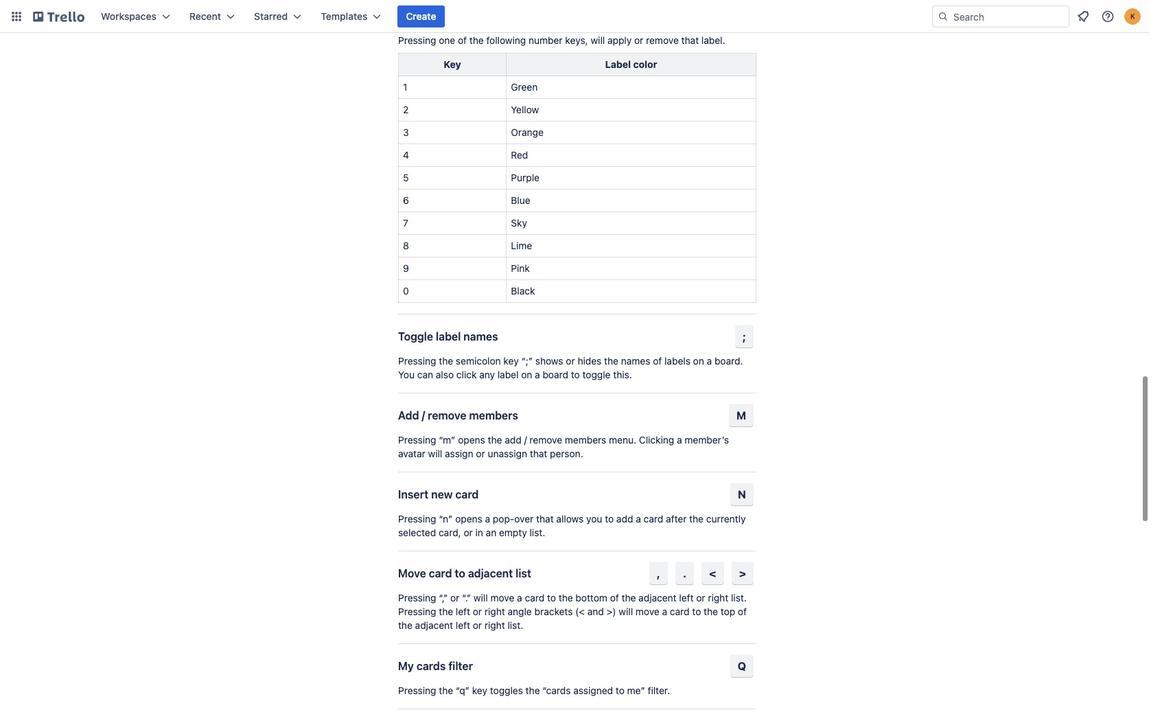Task type: vqa. For each thing, say whether or not it's contained in the screenshot.
right Fields
no



Task type: locate. For each thing, give the bounding box(es) containing it.
2 vertical spatial remove
[[530, 434, 563, 446]]

0 horizontal spatial move
[[491, 592, 515, 604]]

0 horizontal spatial /
[[422, 409, 425, 422]]

members inside pressing "m" opens the add / remove members menu. clicking a member's avatar will assign or unassign that person.
[[565, 434, 607, 446]]

open information menu image
[[1102, 10, 1115, 23]]

0 vertical spatial list.
[[530, 527, 546, 538]]

pressing for my
[[398, 685, 436, 696]]

0 horizontal spatial remove
[[428, 409, 467, 422]]

new
[[431, 488, 453, 501]]

adjacent down ","
[[415, 620, 453, 631]]

1 vertical spatial list.
[[731, 592, 747, 604]]

2 vertical spatial right
[[485, 620, 505, 631]]

toggle
[[398, 330, 433, 343]]

red
[[511, 149, 528, 161]]

1 vertical spatial names
[[621, 355, 651, 367]]

pressing inside pressing "n" opens a pop-over that allows you to add a card after the currently selected card, or in an empty list.
[[398, 513, 436, 525]]

that left person.
[[530, 448, 548, 459]]

the left '"cards'
[[526, 685, 540, 696]]

2 horizontal spatial list.
[[731, 592, 747, 604]]

move right >)
[[636, 606, 660, 617]]

on down ";"
[[521, 369, 533, 381]]

key right "q"
[[472, 685, 488, 696]]

label right toggle
[[436, 330, 461, 343]]

add up "unassign"
[[505, 434, 522, 446]]

will inside pressing "m" opens the add / remove members menu. clicking a member's avatar will assign or unassign that person.
[[428, 448, 443, 459]]

remove
[[646, 34, 679, 46], [428, 409, 467, 422], [530, 434, 563, 446]]

","
[[439, 592, 448, 604]]

";"
[[522, 355, 533, 367]]

apply
[[608, 34, 632, 46]]

label color
[[606, 58, 658, 70]]

4 pressing from the top
[[398, 513, 436, 525]]

the up 'brackets'
[[559, 592, 573, 604]]

will right "."
[[474, 592, 488, 604]]

to inside the pressing the semicolon key ";" shows or hides the names of labels on a board. you can also click any label on a board to toggle this.
[[571, 369, 580, 381]]

board
[[543, 369, 569, 381]]

0 vertical spatial remove
[[646, 34, 679, 46]]

pressing for add
[[398, 434, 436, 446]]

members up "unassign"
[[469, 409, 518, 422]]

a
[[707, 355, 712, 367], [535, 369, 540, 381], [677, 434, 682, 446], [485, 513, 491, 525], [636, 513, 641, 525], [517, 592, 523, 604], [662, 606, 668, 617]]

this.
[[614, 369, 632, 381]]

0 horizontal spatial members
[[469, 409, 518, 422]]

on
[[693, 355, 705, 367], [521, 369, 533, 381]]

top
[[721, 606, 736, 617]]

label
[[606, 58, 631, 70]]

pressing inside the pressing the semicolon key ";" shows or hides the names of labels on a board. you can also click any label on a board to toggle this.
[[398, 355, 436, 367]]

0 vertical spatial on
[[693, 355, 705, 367]]

pressing inside pressing "m" opens the add / remove members menu. clicking a member's avatar will assign or unassign that person.
[[398, 434, 436, 446]]

sky
[[511, 217, 527, 229]]

or
[[635, 34, 644, 46], [566, 355, 575, 367], [476, 448, 485, 459], [464, 527, 473, 538], [451, 592, 460, 604], [697, 592, 706, 604], [473, 606, 482, 617], [473, 620, 482, 631]]

opens inside pressing "n" opens a pop-over that allows you to add a card after the currently selected card, or in an empty list.
[[456, 513, 483, 525]]

card inside pressing "n" opens a pop-over that allows you to add a card after the currently selected card, or in an empty list.
[[644, 513, 664, 525]]

labels
[[665, 355, 691, 367]]

to right you
[[605, 513, 614, 525]]

list. up top
[[731, 592, 747, 604]]

list. down over
[[530, 527, 546, 538]]

2 pressing from the top
[[398, 355, 436, 367]]

8
[[403, 240, 409, 251]]

0 vertical spatial names
[[464, 330, 498, 343]]

1 horizontal spatial key
[[504, 355, 519, 367]]

/ up "unassign"
[[524, 434, 527, 446]]

right
[[708, 592, 729, 604], [485, 606, 505, 617], [485, 620, 505, 631]]

a left after
[[636, 513, 641, 525]]

over
[[515, 513, 534, 525]]

remove up ""m""
[[428, 409, 467, 422]]

blue
[[511, 194, 531, 206]]

/ right add
[[422, 409, 425, 422]]

the up this.
[[604, 355, 619, 367]]

hides
[[578, 355, 602, 367]]

names up this.
[[621, 355, 651, 367]]

card right new
[[456, 488, 479, 501]]

0 vertical spatial move
[[491, 592, 515, 604]]

cards
[[417, 660, 446, 672]]

key
[[444, 58, 461, 70]]

key inside the pressing the semicolon key ";" shows or hides the names of labels on a board. you can also click any label on a board to toggle this.
[[504, 355, 519, 367]]

members up person.
[[565, 434, 607, 446]]

of right one on the left top of page
[[458, 34, 467, 46]]

opens up in
[[456, 513, 483, 525]]

2 horizontal spatial adjacent
[[639, 592, 677, 604]]

my
[[398, 660, 414, 672]]

1 vertical spatial move
[[636, 606, 660, 617]]

0 horizontal spatial adjacent
[[415, 620, 453, 631]]

to inside pressing "n" opens a pop-over that allows you to add a card after the currently selected card, or in an empty list.
[[605, 513, 614, 525]]

1 horizontal spatial /
[[524, 434, 527, 446]]

to up 'brackets'
[[547, 592, 556, 604]]

list. down angle at the left bottom
[[508, 620, 524, 631]]

to up "."
[[455, 567, 466, 580]]

opens for remove
[[458, 434, 485, 446]]

pop-
[[493, 513, 515, 525]]

to left me"
[[616, 685, 625, 696]]

the right after
[[690, 513, 704, 525]]

card
[[456, 488, 479, 501], [644, 513, 664, 525], [429, 567, 452, 580], [525, 592, 545, 604], [670, 606, 690, 617]]

2 horizontal spatial remove
[[646, 34, 679, 46]]

left
[[680, 592, 694, 604], [456, 606, 470, 617], [456, 620, 470, 631]]

6
[[403, 194, 409, 206]]

1 vertical spatial add
[[617, 513, 634, 525]]

brackets
[[535, 606, 573, 617]]

following
[[487, 34, 526, 46]]

lime
[[511, 240, 532, 251]]

will down ""m""
[[428, 448, 443, 459]]

recent
[[189, 10, 221, 22]]

1 vertical spatial right
[[485, 606, 505, 617]]

1 vertical spatial key
[[472, 685, 488, 696]]

label.
[[702, 34, 726, 46]]

"q"
[[456, 685, 470, 696]]

opens inside pressing "m" opens the add / remove members menu. clicking a member's avatar will assign or unassign that person.
[[458, 434, 485, 446]]

2
[[403, 104, 409, 115]]

0 horizontal spatial list.
[[508, 620, 524, 631]]

1 horizontal spatial members
[[565, 434, 607, 446]]

key
[[504, 355, 519, 367], [472, 685, 488, 696]]

9
[[403, 262, 409, 274]]

0 horizontal spatial add
[[505, 434, 522, 446]]

1 horizontal spatial move
[[636, 606, 660, 617]]

search image
[[938, 11, 949, 22]]

1 horizontal spatial label
[[498, 369, 519, 381]]

1 vertical spatial that
[[530, 448, 548, 459]]

a left board. at the right of the page
[[707, 355, 712, 367]]

remove up person.
[[530, 434, 563, 446]]

angle
[[508, 606, 532, 617]]

on right labels
[[693, 355, 705, 367]]

card left after
[[644, 513, 664, 525]]

to down hides
[[571, 369, 580, 381]]

that left label.
[[682, 34, 699, 46]]

add
[[398, 409, 419, 422]]

pink
[[511, 262, 530, 274]]

>)
[[607, 606, 616, 617]]

remove inside pressing "m" opens the add / remove members menu. clicking a member's avatar will assign or unassign that person.
[[530, 434, 563, 446]]

key left ";"
[[504, 355, 519, 367]]

label right any
[[498, 369, 519, 381]]

to left top
[[693, 606, 701, 617]]

1 horizontal spatial add
[[617, 513, 634, 525]]

1 vertical spatial opens
[[456, 513, 483, 525]]

an
[[486, 527, 497, 538]]

0 vertical spatial members
[[469, 409, 518, 422]]

1 vertical spatial on
[[521, 369, 533, 381]]

0 vertical spatial that
[[682, 34, 699, 46]]

1 horizontal spatial remove
[[530, 434, 563, 446]]

0 horizontal spatial label
[[436, 330, 461, 343]]

key for names
[[504, 355, 519, 367]]

person.
[[550, 448, 584, 459]]

add
[[505, 434, 522, 446], [617, 513, 634, 525]]

1 vertical spatial /
[[524, 434, 527, 446]]

that right over
[[536, 513, 554, 525]]

1 vertical spatial adjacent
[[639, 592, 677, 604]]

0 horizontal spatial on
[[521, 369, 533, 381]]

the
[[470, 34, 484, 46], [439, 355, 453, 367], [604, 355, 619, 367], [488, 434, 502, 446], [690, 513, 704, 525], [559, 592, 573, 604], [622, 592, 636, 604], [439, 606, 453, 617], [704, 606, 718, 617], [398, 620, 413, 631], [439, 685, 453, 696], [526, 685, 540, 696]]

7 pressing from the top
[[398, 685, 436, 696]]

0 vertical spatial left
[[680, 592, 694, 604]]

1 pressing from the top
[[398, 34, 436, 46]]

1 vertical spatial members
[[565, 434, 607, 446]]

m
[[737, 409, 747, 422]]

add right you
[[617, 513, 634, 525]]

7
[[403, 217, 409, 229]]

names up the semicolon on the left of the page
[[464, 330, 498, 343]]

purple
[[511, 172, 540, 183]]

toggle label names
[[398, 330, 498, 343]]

5 pressing from the top
[[398, 592, 436, 604]]

1 horizontal spatial adjacent
[[468, 567, 513, 580]]

key for filter
[[472, 685, 488, 696]]

1 vertical spatial label
[[498, 369, 519, 381]]

,
[[657, 567, 661, 580]]

or inside the pressing the semicolon key ";" shows or hides the names of labels on a board. you can also click any label on a board to toggle this.
[[566, 355, 575, 367]]

move up angle at the left bottom
[[491, 592, 515, 604]]

3 pressing from the top
[[398, 434, 436, 446]]

opens up assign
[[458, 434, 485, 446]]

2 vertical spatial that
[[536, 513, 554, 525]]

adjacent left list
[[468, 567, 513, 580]]

card down .
[[670, 606, 690, 617]]

0 vertical spatial opens
[[458, 434, 485, 446]]

a right clicking
[[677, 434, 682, 446]]

0 vertical spatial /
[[422, 409, 425, 422]]

add inside pressing "m" opens the add / remove members menu. clicking a member's avatar will assign or unassign that person.
[[505, 434, 522, 446]]

my cards filter
[[398, 660, 473, 672]]

currently
[[707, 513, 746, 525]]

workspaces button
[[93, 5, 178, 27]]

0 horizontal spatial key
[[472, 685, 488, 696]]

0 vertical spatial adjacent
[[468, 567, 513, 580]]

"m"
[[439, 434, 456, 446]]

in
[[476, 527, 483, 538]]

a right >)
[[662, 606, 668, 617]]

the up "unassign"
[[488, 434, 502, 446]]

toggle
[[583, 369, 611, 381]]

a left board
[[535, 369, 540, 381]]

6 pressing from the top
[[398, 606, 436, 617]]

move
[[491, 592, 515, 604], [636, 606, 660, 617]]

0 vertical spatial add
[[505, 434, 522, 446]]

/
[[422, 409, 425, 422], [524, 434, 527, 446]]

remove up the color
[[646, 34, 679, 46]]

of up >)
[[610, 592, 619, 604]]

add / remove members
[[398, 409, 518, 422]]

4
[[403, 149, 409, 161]]

a inside pressing "m" opens the add / remove members menu. clicking a member's avatar will assign or unassign that person.
[[677, 434, 682, 446]]

the right one on the left top of page
[[470, 34, 484, 46]]

0 vertical spatial key
[[504, 355, 519, 367]]

adjacent down ,
[[639, 592, 677, 604]]

names
[[464, 330, 498, 343], [621, 355, 651, 367]]

1 horizontal spatial list.
[[530, 527, 546, 538]]

card,
[[439, 527, 461, 538]]

that inside pressing "n" opens a pop-over that allows you to add a card after the currently selected card, or in an empty list.
[[536, 513, 554, 525]]

the up also
[[439, 355, 453, 367]]

of left labels
[[653, 355, 662, 367]]

pressing
[[398, 34, 436, 46], [398, 355, 436, 367], [398, 434, 436, 446], [398, 513, 436, 525], [398, 592, 436, 604], [398, 606, 436, 617], [398, 685, 436, 696]]

1 horizontal spatial names
[[621, 355, 651, 367]]

keys,
[[566, 34, 588, 46]]



Task type: describe. For each thing, give the bounding box(es) containing it.
;
[[743, 330, 747, 343]]

filter.
[[648, 685, 670, 696]]

3
[[403, 126, 409, 138]]

0 notifications image
[[1076, 8, 1092, 25]]

insert
[[398, 488, 429, 501]]

or inside pressing "n" opens a pop-over that allows you to add a card after the currently selected card, or in an empty list.
[[464, 527, 473, 538]]

of right top
[[738, 606, 747, 617]]

<
[[710, 567, 717, 580]]

allows
[[557, 513, 584, 525]]

>
[[739, 567, 747, 580]]

bottom
[[576, 592, 608, 604]]

will right keys,
[[591, 34, 605, 46]]

create
[[406, 10, 436, 22]]

the left top
[[704, 606, 718, 617]]

any
[[480, 369, 495, 381]]

starred
[[254, 10, 288, 22]]

1 vertical spatial remove
[[428, 409, 467, 422]]

the inside pressing "m" opens the add / remove members menu. clicking a member's avatar will assign or unassign that person.
[[488, 434, 502, 446]]

1 vertical spatial left
[[456, 606, 470, 617]]

a up angle at the left bottom
[[517, 592, 523, 604]]

0 horizontal spatial names
[[464, 330, 498, 343]]

workspaces
[[101, 10, 157, 22]]

pressing "m" opens the add / remove members menu. clicking a member's avatar will assign or unassign that person.
[[398, 434, 729, 459]]

number
[[529, 34, 563, 46]]

also
[[436, 369, 454, 381]]

yellow
[[511, 104, 539, 115]]

orange
[[511, 126, 544, 138]]

empty
[[499, 527, 527, 538]]

move card to adjacent list
[[398, 567, 532, 580]]

templates
[[321, 10, 368, 22]]

the right bottom
[[622, 592, 636, 604]]

"."
[[462, 592, 471, 604]]

"cards
[[543, 685, 571, 696]]

filter
[[449, 660, 473, 672]]

recent button
[[181, 5, 243, 27]]

you
[[398, 369, 415, 381]]

the up my
[[398, 620, 413, 631]]

2 vertical spatial adjacent
[[415, 620, 453, 631]]

member's
[[685, 434, 729, 446]]

names inside the pressing the semicolon key ";" shows or hides the names of labels on a board. you can also click any label on a board to toggle this.
[[621, 355, 651, 367]]

assigned
[[574, 685, 613, 696]]

color
[[634, 58, 658, 70]]

Search field
[[949, 6, 1069, 27]]

shows
[[536, 355, 564, 367]]

back to home image
[[33, 5, 84, 27]]

card up ","
[[429, 567, 452, 580]]

after
[[666, 513, 687, 525]]

a up the an
[[485, 513, 491, 525]]

that inside pressing "m" opens the add / remove members menu. clicking a member's avatar will assign or unassign that person.
[[530, 448, 548, 459]]

the down ","
[[439, 606, 453, 617]]

of inside the pressing the semicolon key ";" shows or hides the names of labels on a board. you can also click any label on a board to toggle this.
[[653, 355, 662, 367]]

"n"
[[439, 513, 453, 525]]

or inside pressing "m" opens the add / remove members menu. clicking a member's avatar will assign or unassign that person.
[[476, 448, 485, 459]]

clicking
[[639, 434, 675, 446]]

/ inside pressing "m" opens the add / remove members menu. clicking a member's avatar will assign or unassign that person.
[[524, 434, 527, 446]]

starred button
[[246, 5, 310, 27]]

2 vertical spatial left
[[456, 620, 470, 631]]

you
[[587, 513, 603, 525]]

insert new card
[[398, 488, 479, 501]]

pressing for move
[[398, 592, 436, 604]]

pressing the semicolon key ";" shows or hides the names of labels on a board. you can also click any label on a board to toggle this.
[[398, 355, 744, 381]]

semicolon
[[456, 355, 501, 367]]

0 vertical spatial label
[[436, 330, 461, 343]]

will right >)
[[619, 606, 633, 617]]

one
[[439, 34, 456, 46]]

green
[[511, 81, 538, 93]]

board.
[[715, 355, 744, 367]]

the left "q"
[[439, 685, 453, 696]]

and
[[588, 606, 604, 617]]

the inside pressing "n" opens a pop-over that allows you to add a card after the currently selected card, or in an empty list.
[[690, 513, 704, 525]]

templates button
[[313, 5, 390, 27]]

q
[[738, 660, 747, 672]]

selected
[[398, 527, 436, 538]]

pressing for toggle
[[398, 355, 436, 367]]

0
[[403, 285, 409, 297]]

.
[[683, 567, 687, 580]]

card up angle at the left bottom
[[525, 592, 545, 604]]

1
[[403, 81, 408, 93]]

5
[[403, 172, 409, 183]]

assign
[[445, 448, 474, 459]]

list. inside pressing "n" opens a pop-over that allows you to add a card after the currently selected card, or in an empty list.
[[530, 527, 546, 538]]

me"
[[628, 685, 645, 696]]

opens for card
[[456, 513, 483, 525]]

n
[[738, 488, 747, 501]]

pressing one of the following number keys, will apply or remove that label.
[[398, 34, 726, 46]]

toggles
[[490, 685, 523, 696]]

2 vertical spatial list.
[[508, 620, 524, 631]]

primary element
[[0, 0, 1150, 33]]

unassign
[[488, 448, 527, 459]]

create button
[[398, 5, 445, 27]]

pressing "," or "." will move a card to the bottom of the adjacent left or right list. pressing the left or right angle brackets (< and >) will move a card to the top of the adjacent left or right list.
[[398, 592, 747, 631]]

kendallparks02 (kendallparks02) image
[[1125, 8, 1142, 25]]

add inside pressing "n" opens a pop-over that allows you to add a card after the currently selected card, or in an empty list.
[[617, 513, 634, 525]]

label inside the pressing the semicolon key ";" shows or hides the names of labels on a board. you can also click any label on a board to toggle this.
[[498, 369, 519, 381]]

menu.
[[609, 434, 637, 446]]

pressing for insert
[[398, 513, 436, 525]]

1 horizontal spatial on
[[693, 355, 705, 367]]

move
[[398, 567, 426, 580]]

click
[[457, 369, 477, 381]]

0 vertical spatial right
[[708, 592, 729, 604]]

pressing the "q" key toggles the "cards assigned to me" filter.
[[398, 685, 670, 696]]



